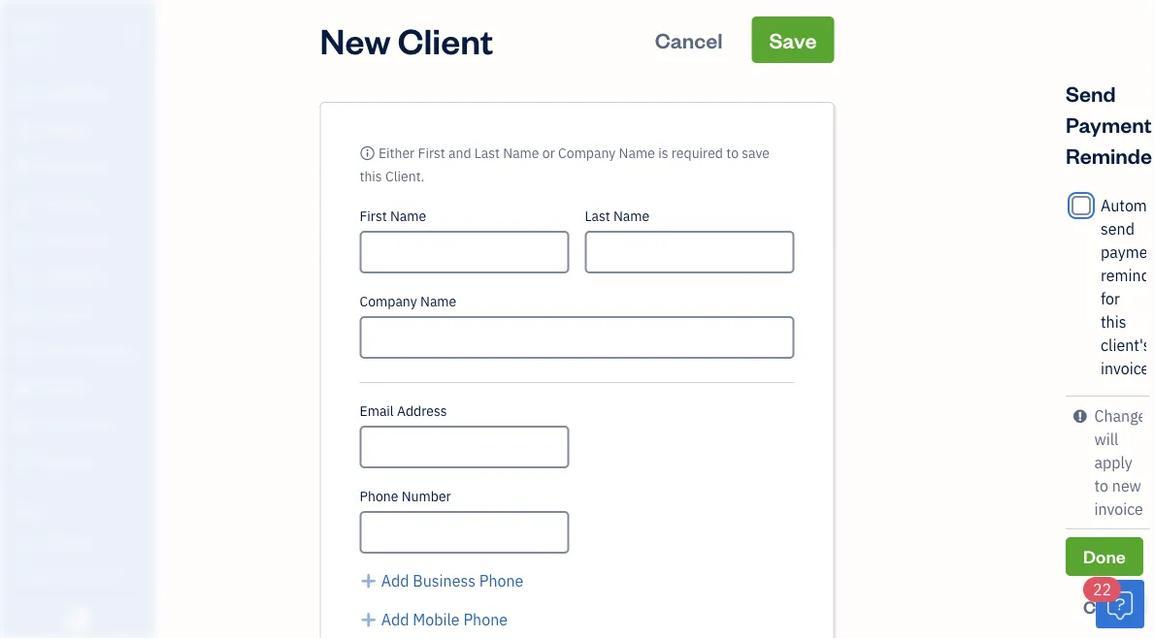 Task type: vqa. For each thing, say whether or not it's contained in the screenshot.
who
no



Task type: locate. For each thing, give the bounding box(es) containing it.
0 horizontal spatial last
[[475, 144, 500, 162]]

first
[[418, 144, 445, 162], [360, 207, 387, 225]]

22
[[1093, 580, 1112, 601]]

cancel button
[[638, 17, 740, 63], [1066, 588, 1154, 627]]

phone number
[[360, 488, 451, 506]]

add
[[381, 571, 409, 592], [381, 610, 409, 631]]

name
[[503, 144, 539, 162], [619, 144, 655, 162], [390, 207, 426, 225], [614, 207, 650, 225], [420, 293, 457, 311]]

estimate image
[[13, 158, 36, 178]]

team members image
[[15, 534, 150, 550]]

or
[[543, 144, 555, 162]]

0 horizontal spatial first
[[360, 207, 387, 225]]

address
[[397, 402, 447, 420]]

to left new
[[1095, 476, 1109, 497]]

1 vertical spatial first
[[360, 207, 387, 225]]

exclamationcircle image
[[1074, 405, 1087, 429]]

owner
[[16, 39, 51, 54]]

phone right mobile on the left
[[464, 610, 508, 631]]

will
[[1095, 430, 1119, 450]]

phone for add business phone
[[479, 571, 524, 592]]

project image
[[13, 306, 36, 325]]

to left save
[[727, 144, 739, 162]]

resource center badge image
[[1096, 581, 1145, 629]]

1 add from the top
[[381, 571, 409, 592]]

0 horizontal spatial to
[[727, 144, 739, 162]]

add for add business phone
[[381, 571, 409, 592]]

phone for add mobile phone
[[464, 610, 508, 631]]

0 vertical spatial cancel
[[655, 26, 723, 53]]

1 horizontal spatial cancel
[[1084, 596, 1140, 619]]

new
[[1113, 476, 1142, 497]]

1 vertical spatial last
[[585, 207, 610, 225]]

money image
[[13, 380, 36, 399]]

1 vertical spatial cancel
[[1084, 596, 1140, 619]]

send
[[1066, 79, 1116, 107]]

last down either first and last name or company name is required to save this client.
[[585, 207, 610, 225]]

add right plus image
[[381, 571, 409, 592]]

company
[[558, 144, 616, 162], [360, 293, 417, 311]]

payment
[[1066, 110, 1152, 138]]

1 horizontal spatial first
[[418, 144, 445, 162]]

0 vertical spatial first
[[418, 144, 445, 162]]

1 vertical spatial add
[[381, 610, 409, 631]]

new
[[320, 17, 391, 63]]

either
[[379, 144, 415, 162]]

0 vertical spatial add
[[381, 571, 409, 592]]

first left and
[[418, 144, 445, 162]]

phone
[[360, 488, 399, 506], [479, 571, 524, 592], [464, 610, 508, 631]]

1 vertical spatial to
[[1095, 476, 1109, 497]]

1 horizontal spatial cancel button
[[1066, 588, 1154, 627]]

1 horizontal spatial to
[[1095, 476, 1109, 497]]

save button
[[752, 17, 835, 63]]

company right the or
[[558, 144, 616, 162]]

2 add from the top
[[381, 610, 409, 631]]

name down client.
[[390, 207, 426, 225]]

email
[[360, 402, 394, 420]]

required
[[672, 144, 723, 162]]

first inside either first and last name or company name is required to save this client.
[[418, 144, 445, 162]]

0 vertical spatial cancel button
[[638, 17, 740, 63]]

last name
[[585, 207, 650, 225]]

last
[[475, 144, 500, 162], [585, 207, 610, 225]]

number
[[402, 488, 451, 506]]

apply
[[1095, 453, 1133, 473]]

last right and
[[475, 144, 500, 162]]

Phone Number text field
[[360, 512, 569, 554]]

plus image
[[360, 609, 378, 632]]

company down first name
[[360, 293, 417, 311]]

0 vertical spatial company
[[558, 144, 616, 162]]

0 vertical spatial to
[[727, 144, 739, 162]]

name up last name text field
[[614, 207, 650, 225]]

email address
[[360, 402, 447, 420]]

0 horizontal spatial cancel button
[[638, 17, 740, 63]]

2 vertical spatial phone
[[464, 610, 508, 631]]

0 horizontal spatial company
[[360, 293, 417, 311]]

report image
[[13, 453, 36, 473]]

apple owner
[[16, 17, 57, 54]]

name for first name
[[390, 207, 426, 225]]

new client
[[320, 17, 493, 63]]

1 vertical spatial phone
[[479, 571, 524, 592]]

phone left number
[[360, 488, 399, 506]]

to
[[727, 144, 739, 162], [1095, 476, 1109, 497]]

0 horizontal spatial cancel
[[655, 26, 723, 53]]

1 vertical spatial company
[[360, 293, 417, 311]]

Last Name text field
[[585, 231, 795, 274]]

invoice image
[[13, 195, 36, 215]]

cancel
[[655, 26, 723, 53], [1084, 596, 1140, 619]]

plus image
[[360, 570, 378, 593]]

freshbooks image
[[62, 608, 93, 631]]

0 vertical spatial last
[[475, 144, 500, 162]]

name left the or
[[503, 144, 539, 162]]

apple
[[16, 17, 57, 37]]

changes
[[1095, 406, 1154, 427]]

name down first name text box
[[420, 293, 457, 311]]

first down this
[[360, 207, 387, 225]]

phone right business
[[479, 571, 524, 592]]

company inside either first and last name or company name is required to save this client.
[[558, 144, 616, 162]]

add right plus icon
[[381, 610, 409, 631]]

save
[[742, 144, 770, 162]]

mobile
[[413, 610, 460, 631]]

1 horizontal spatial company
[[558, 144, 616, 162]]

either first and last name or company name is required to save this client.
[[360, 144, 770, 185]]



Task type: describe. For each thing, give the bounding box(es) containing it.
save
[[769, 26, 817, 53]]

done
[[1084, 546, 1126, 569]]

cancel for the cancel button to the bottom
[[1084, 596, 1140, 619]]

add business phone button
[[360, 570, 524, 593]]

timer image
[[13, 343, 36, 362]]

Email Address text field
[[360, 426, 569, 469]]

add mobile phone button
[[360, 609, 508, 632]]

invoices.
[[1095, 500, 1154, 520]]

22 button
[[1084, 578, 1145, 629]]

bank connections image
[[15, 596, 150, 612]]

changes will apply to new invoices.
[[1095, 406, 1154, 520]]

name for last name
[[614, 207, 650, 225]]

add for add mobile phone
[[381, 610, 409, 631]]

and
[[449, 144, 471, 162]]

chart image
[[13, 417, 36, 436]]

main element
[[0, 0, 204, 639]]

items and services image
[[15, 565, 150, 581]]

0 vertical spatial phone
[[360, 488, 399, 506]]

last inside either first and last name or company name is required to save this client.
[[475, 144, 500, 162]]

primary image
[[360, 144, 375, 162]]

First Name text field
[[360, 231, 569, 274]]

first name
[[360, 207, 426, 225]]

Company Name text field
[[360, 317, 795, 359]]

name left is
[[619, 144, 655, 162]]

cancel for the topmost the cancel button
[[655, 26, 723, 53]]

dashboard image
[[13, 84, 36, 104]]

to inside changes will apply to new invoices.
[[1095, 476, 1109, 497]]

send payment remind
[[1066, 79, 1154, 169]]

this
[[360, 167, 382, 185]]

client image
[[13, 121, 36, 141]]

payment image
[[13, 232, 36, 251]]

1 vertical spatial cancel button
[[1066, 588, 1154, 627]]

name for company name
[[420, 293, 457, 311]]

expense image
[[13, 269, 36, 288]]

company name
[[360, 293, 457, 311]]

business
[[413, 571, 476, 592]]

add mobile phone
[[381, 610, 508, 631]]

to inside either first and last name or company name is required to save this client.
[[727, 144, 739, 162]]

client
[[398, 17, 493, 63]]

apps image
[[15, 503, 150, 519]]

done button
[[1066, 538, 1144, 577]]

is
[[658, 144, 669, 162]]

client.
[[385, 167, 425, 185]]

1 horizontal spatial last
[[585, 207, 610, 225]]

add business phone
[[381, 571, 524, 592]]



